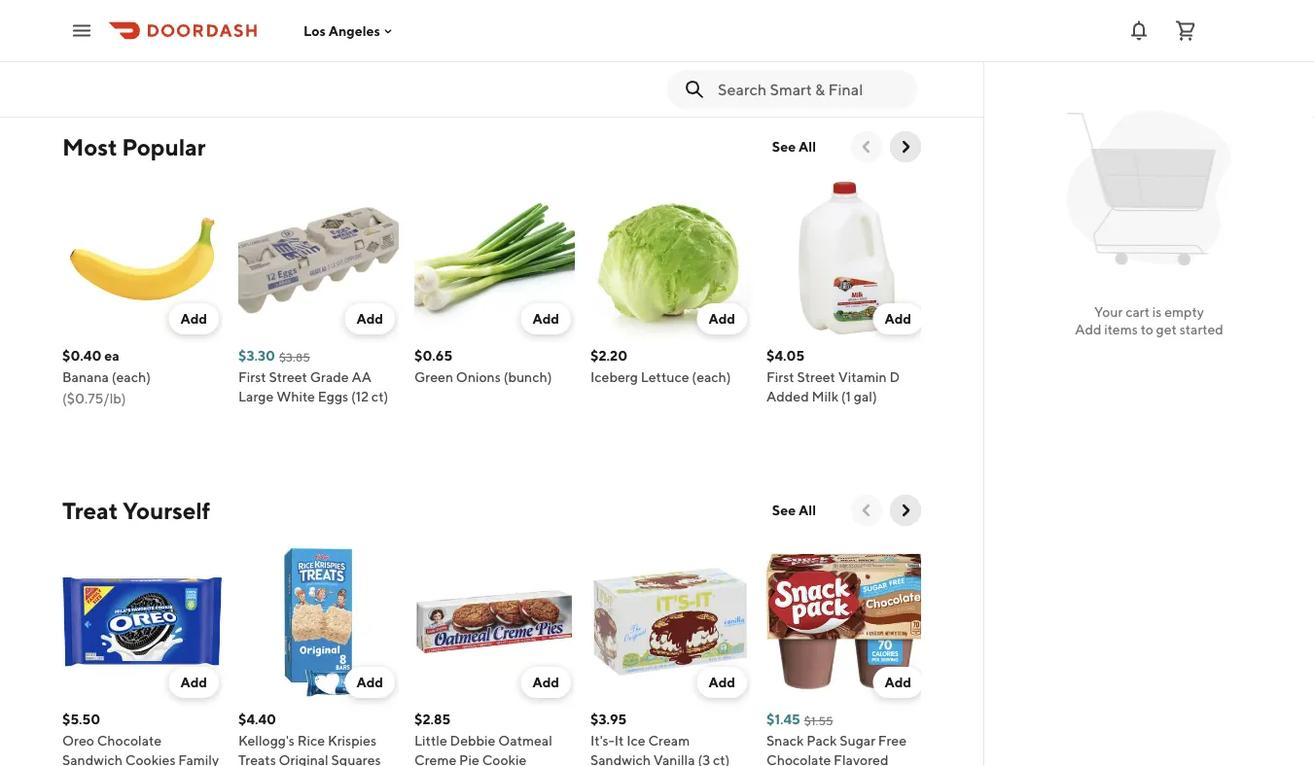 Task type: vqa. For each thing, say whether or not it's contained in the screenshot.


Task type: locate. For each thing, give the bounding box(es) containing it.
1 see from the top
[[772, 139, 796, 155]]

1 horizontal spatial (each)
[[692, 369, 731, 385]]

1 all from the top
[[799, 139, 816, 155]]

1 sandwich from the left
[[62, 752, 123, 767]]

los
[[303, 23, 326, 39]]

your
[[74, 44, 108, 64]]

see all link
[[761, 131, 828, 162], [761, 495, 828, 526]]

2 first from the left
[[767, 369, 794, 385]]

1 street from the left
[[269, 369, 307, 385]]

d
[[889, 369, 900, 385]]

first
[[238, 369, 266, 385], [767, 369, 794, 385]]

1 horizontal spatial sandwich
[[590, 752, 651, 767]]

0 vertical spatial see
[[772, 139, 796, 155]]

2 (each) from the left
[[692, 369, 731, 385]]

see all link down search smart & final search box
[[761, 131, 828, 162]]

iceberg
[[590, 369, 638, 385]]

be
[[195, 44, 214, 64]]

add for little debbie oatmeal creme pie cooki
[[532, 675, 559, 691]]

oreo chocolate sandwich cookies family pack (18.12 oz) image
[[62, 542, 223, 702]]

2 street from the left
[[797, 369, 835, 385]]

first street grade aa large white eggs (12 ct) image
[[238, 178, 399, 339]]

is right "cart"
[[1153, 304, 1162, 320]]

see down search smart & final search box
[[772, 139, 796, 155]]

1 (each) from the left
[[112, 369, 151, 385]]

snack pack sugar free chocolate flavored pudding (3.25 oz x 4 ct) image
[[767, 542, 927, 702]]

empty retail cart image
[[1058, 97, 1241, 280]]

add button
[[169, 303, 219, 335], [169, 303, 219, 335], [345, 303, 395, 335], [345, 303, 395, 335], [521, 303, 571, 335], [521, 303, 571, 335], [697, 303, 747, 335], [697, 303, 747, 335], [873, 303, 923, 335], [873, 303, 923, 335], [169, 667, 219, 698], [169, 667, 219, 698], [345, 667, 395, 698], [345, 667, 395, 698], [521, 667, 571, 698], [521, 667, 571, 698], [697, 667, 747, 698], [697, 667, 747, 698], [873, 667, 923, 698], [873, 667, 923, 698]]

2 all from the top
[[799, 502, 816, 518]]

see all left previous button of carousel image
[[772, 502, 816, 518]]

(12
[[351, 389, 369, 405]]

ct) inside $3.95 it's-it ice cream sandwich vanilla (3 ct)
[[713, 752, 730, 767]]

see all down search smart & final search box
[[772, 139, 816, 155]]

most popular
[[62, 133, 206, 161]]

2 see all link from the top
[[761, 495, 828, 526]]

aa
[[352, 369, 372, 385]]

Search Smart & Final search field
[[718, 79, 902, 100]]

first up added in the right bottom of the page
[[767, 369, 794, 385]]

0 horizontal spatial sandwich
[[62, 752, 123, 767]]

notification bell image
[[1127, 19, 1151, 42]]

previous button of carousel image
[[857, 137, 876, 157]]

ct) right the (3
[[713, 752, 730, 767]]

all for treat yourself
[[799, 502, 816, 518]]

los angeles button
[[303, 23, 396, 39]]

cart
[[1126, 304, 1150, 320]]

1 vertical spatial see all link
[[761, 495, 828, 526]]

1 see all from the top
[[772, 139, 816, 155]]

street
[[269, 369, 307, 385], [797, 369, 835, 385]]

1 vertical spatial see all
[[772, 502, 816, 518]]

add for kellogg's rice krispies treats original square
[[356, 675, 383, 691]]

pie
[[459, 752, 479, 767]]

snack
[[767, 733, 804, 749]]

see all for treat yourself
[[772, 502, 816, 518]]

add
[[180, 311, 207, 327], [356, 311, 383, 327], [532, 311, 559, 327], [709, 311, 735, 327], [885, 311, 911, 327], [1075, 321, 1102, 338], [180, 675, 207, 691], [356, 675, 383, 691], [532, 675, 559, 691], [709, 675, 735, 691], [885, 675, 911, 691]]

0 vertical spatial all
[[799, 139, 816, 155]]

it's-it ice cream sandwich vanilla (3 ct) image
[[590, 542, 751, 702]]

see all link for yourself
[[761, 495, 828, 526]]

all down search smart & final search box
[[799, 139, 816, 155]]

1 vertical spatial is
[[1153, 304, 1162, 320]]

see all
[[772, 139, 816, 155], [772, 502, 816, 518]]

0 vertical spatial see all
[[772, 139, 816, 155]]

1 vertical spatial chocolate
[[767, 752, 831, 767]]

(each) down the ea
[[112, 369, 151, 385]]

ea
[[104, 348, 119, 364]]

chocolate up cookies
[[97, 733, 161, 749]]

see
[[772, 139, 796, 155], [772, 502, 796, 518]]

2 see all from the top
[[772, 502, 816, 518]]

sandwich down oreo at the bottom left of the page
[[62, 752, 123, 767]]

see for most popular
[[772, 139, 796, 155]]

first up large in the bottom of the page
[[238, 369, 266, 385]]

sandwich
[[62, 752, 123, 767], [590, 752, 651, 767]]

2 see from the top
[[772, 502, 796, 518]]

street inside $4.05 first street vitamin d added milk (1 gal)
[[797, 369, 835, 385]]

started
[[1180, 321, 1223, 338]]

0 vertical spatial is
[[277, 19, 288, 40]]

0 horizontal spatial street
[[269, 369, 307, 385]]

sandwich down it
[[590, 752, 651, 767]]

2 sandwich from the left
[[590, 752, 651, 767]]

$2.20 iceberg lettuce (each)
[[590, 348, 731, 385]]

is left now
[[277, 19, 288, 40]]

chocolate down snack
[[767, 752, 831, 767]]

see all link left previous button of carousel image
[[761, 495, 828, 526]]

$3.95 it's-it ice cream sandwich vanilla (3 ct)
[[590, 712, 730, 767]]

is inside touchdown! beer delivery is now available in your area. must be 21+. enjoy responsibly
[[277, 19, 288, 40]]

see all link for popular
[[761, 131, 828, 162]]

1 see all link from the top
[[761, 131, 828, 162]]

green onions (bunch) image
[[414, 178, 575, 339]]

must
[[152, 44, 191, 64]]

sandwich inside $5.50 oreo chocolate sandwich cookies famil
[[62, 752, 123, 767]]

(bunch)
[[504, 369, 552, 385]]

1 horizontal spatial is
[[1153, 304, 1162, 320]]

1 horizontal spatial ct)
[[713, 752, 730, 767]]

street inside $3.30 $3.85 first street grade aa large white eggs (12 ct)
[[269, 369, 307, 385]]

all left previous button of carousel image
[[799, 502, 816, 518]]

ct) right (12
[[371, 389, 388, 405]]

debbie
[[450, 733, 496, 749]]

now
[[292, 19, 324, 40]]

area.
[[111, 44, 149, 64]]

1 vertical spatial ct)
[[713, 752, 730, 767]]

(1
[[841, 389, 851, 405]]

popular
[[122, 133, 206, 161]]

pack
[[807, 733, 837, 749]]

next button of carousel image
[[896, 137, 915, 157]]

1 horizontal spatial street
[[797, 369, 835, 385]]

all
[[799, 139, 816, 155], [799, 502, 816, 518]]

ct)
[[371, 389, 388, 405], [713, 752, 730, 767]]

1 vertical spatial see
[[772, 502, 796, 518]]

(each)
[[112, 369, 151, 385], [692, 369, 731, 385]]

(each) inside $2.20 iceberg lettuce (each)
[[692, 369, 731, 385]]

see left previous button of carousel image
[[772, 502, 796, 518]]

0 vertical spatial see all link
[[761, 131, 828, 162]]

0 vertical spatial ct)
[[371, 389, 388, 405]]

(each) inside $0.40 ea banana (each) ($0.75/lb)
[[112, 369, 151, 385]]

add for banana (each)
[[180, 311, 207, 327]]

0 vertical spatial chocolate
[[97, 733, 161, 749]]

is
[[277, 19, 288, 40], [1153, 304, 1162, 320]]

add for green onions (bunch)
[[532, 311, 559, 327]]

1 vertical spatial all
[[799, 502, 816, 518]]

0 horizontal spatial (each)
[[112, 369, 151, 385]]

(each) right lettuce
[[692, 369, 731, 385]]

street up white
[[269, 369, 307, 385]]

0 horizontal spatial first
[[238, 369, 266, 385]]

los angeles
[[303, 23, 380, 39]]

is inside your cart is empty add items to get started
[[1153, 304, 1162, 320]]

1 horizontal spatial chocolate
[[767, 752, 831, 767]]

($0.75/lb)
[[62, 391, 126, 407]]

1 first from the left
[[238, 369, 266, 385]]

1 horizontal spatial first
[[767, 369, 794, 385]]

$2.85
[[414, 712, 451, 728]]

ct) inside $3.30 $3.85 first street grade aa large white eggs (12 ct)
[[371, 389, 388, 405]]

0 items, open order cart image
[[1174, 19, 1197, 42]]

$2.20
[[590, 348, 627, 364]]

cookies
[[125, 752, 176, 767]]

0 horizontal spatial chocolate
[[97, 733, 161, 749]]

0 horizontal spatial ct)
[[371, 389, 388, 405]]

street up milk
[[797, 369, 835, 385]]

empty
[[1165, 304, 1204, 320]]

all for most popular
[[799, 139, 816, 155]]

angeles
[[329, 23, 380, 39]]

0 horizontal spatial is
[[277, 19, 288, 40]]

it's-
[[590, 733, 614, 749]]

$2.85 little debbie oatmeal creme pie cooki
[[414, 712, 552, 767]]

$4.05
[[767, 348, 805, 364]]



Task type: describe. For each thing, give the bounding box(es) containing it.
cream
[[648, 733, 690, 749]]

add for iceberg lettuce (each)
[[709, 311, 735, 327]]

sandwich inside $3.95 it's-it ice cream sandwich vanilla (3 ct)
[[590, 752, 651, 767]]

ice
[[627, 733, 646, 749]]

delivery
[[212, 19, 274, 40]]

kellogg's rice krispies treats original squares crispy marshmallow bars (8 ct) image
[[238, 542, 399, 702]]

lettuce
[[641, 369, 689, 385]]

$5.50
[[62, 712, 100, 728]]

first inside $3.30 $3.85 first street grade aa large white eggs (12 ct)
[[238, 369, 266, 385]]

(each) for lettuce
[[692, 369, 731, 385]]

21+.
[[218, 44, 246, 64]]

banana
[[62, 369, 109, 385]]

(each) for banana
[[112, 369, 151, 385]]

$5.50 oreo chocolate sandwich cookies famil
[[62, 712, 219, 767]]

large
[[238, 389, 274, 405]]

$0.40 ea banana (each) ($0.75/lb)
[[62, 348, 151, 407]]

$3.95
[[590, 712, 627, 728]]

$3.85
[[279, 350, 310, 364]]

$1.55
[[804, 714, 833, 728]]

sugar
[[840, 733, 876, 749]]

kellogg's
[[238, 733, 295, 749]]

see for treat yourself
[[772, 502, 796, 518]]

chocolate inside $1.45 $1.55 snack pack sugar free chocolate flavore
[[767, 752, 831, 767]]

$4.40
[[238, 712, 276, 728]]

enjoy
[[249, 44, 293, 64]]

add for it's-it ice cream sandwich vanilla (3 ct)
[[709, 675, 735, 691]]

$0.65 green onions (bunch)
[[414, 348, 552, 385]]

vanilla
[[653, 752, 695, 767]]

$4.40 kellogg's rice krispies treats original square
[[238, 712, 393, 767]]

banana (each) image
[[62, 178, 223, 339]]

white
[[276, 389, 315, 405]]

little debbie oatmeal creme pie cookie sandwichs (16.2 oz) image
[[414, 542, 575, 702]]

items
[[1104, 321, 1138, 338]]

first street vitamin d added milk (1 gal) image
[[767, 178, 927, 339]]

first inside $4.05 first street vitamin d added milk (1 gal)
[[767, 369, 794, 385]]

add for oreo chocolate sandwich cookies famil
[[180, 675, 207, 691]]

your cart is empty add items to get started
[[1075, 304, 1223, 338]]

yourself
[[123, 497, 210, 524]]

your
[[1094, 304, 1123, 320]]

krispies
[[328, 733, 376, 749]]

treat
[[62, 497, 118, 524]]

add for snack pack sugar free chocolate flavore
[[885, 675, 911, 691]]

added
[[767, 389, 809, 405]]

$1.45 $1.55 snack pack sugar free chocolate flavore
[[767, 712, 911, 767]]

beer
[[173, 19, 209, 40]]

$1.45
[[767, 712, 800, 728]]

oatmeal
[[498, 733, 552, 749]]

next button of carousel image
[[896, 501, 915, 520]]

get
[[1156, 321, 1177, 338]]

creme
[[414, 752, 456, 767]]

most
[[62, 133, 117, 161]]

chocolate inside $5.50 oreo chocolate sandwich cookies famil
[[97, 733, 161, 749]]

gal)
[[854, 389, 877, 405]]

treats
[[238, 752, 276, 767]]

$0.65
[[414, 348, 452, 364]]

original
[[279, 752, 329, 767]]

touchdown! beer delivery is now available in your area. must be 21+. enjoy responsibly
[[74, 19, 413, 64]]

treat yourself
[[62, 497, 210, 524]]

see all for most popular
[[772, 139, 816, 155]]

available
[[327, 19, 395, 40]]

onions
[[456, 369, 501, 385]]

iceberg lettuce (each) image
[[590, 178, 751, 339]]

free
[[878, 733, 907, 749]]

little
[[414, 733, 447, 749]]

add inside your cart is empty add items to get started
[[1075, 321, 1102, 338]]

(3
[[698, 752, 710, 767]]

open menu image
[[70, 19, 93, 42]]

responsibly
[[296, 44, 384, 64]]

treat yourself link
[[62, 495, 210, 526]]

touchdown!
[[74, 19, 170, 40]]

rice
[[297, 733, 325, 749]]

it
[[614, 733, 624, 749]]

add for first street vitamin d added milk (1 gal)
[[885, 311, 911, 327]]

eggs
[[318, 389, 348, 405]]

$4.05 first street vitamin d added milk (1 gal)
[[767, 348, 900, 405]]

$0.40
[[62, 348, 101, 364]]

oreo
[[62, 733, 94, 749]]

$3.30
[[238, 348, 275, 364]]

previous button of carousel image
[[857, 501, 876, 520]]

most popular link
[[62, 131, 206, 162]]

vitamin
[[838, 369, 887, 385]]

add for first street grade aa large white eggs (12 ct)
[[356, 311, 383, 327]]

$3.30 $3.85 first street grade aa large white eggs (12 ct)
[[238, 348, 388, 405]]

milk
[[812, 389, 839, 405]]

grade
[[310, 369, 349, 385]]

to
[[1141, 321, 1153, 338]]

green
[[414, 369, 453, 385]]

in
[[398, 19, 413, 40]]



